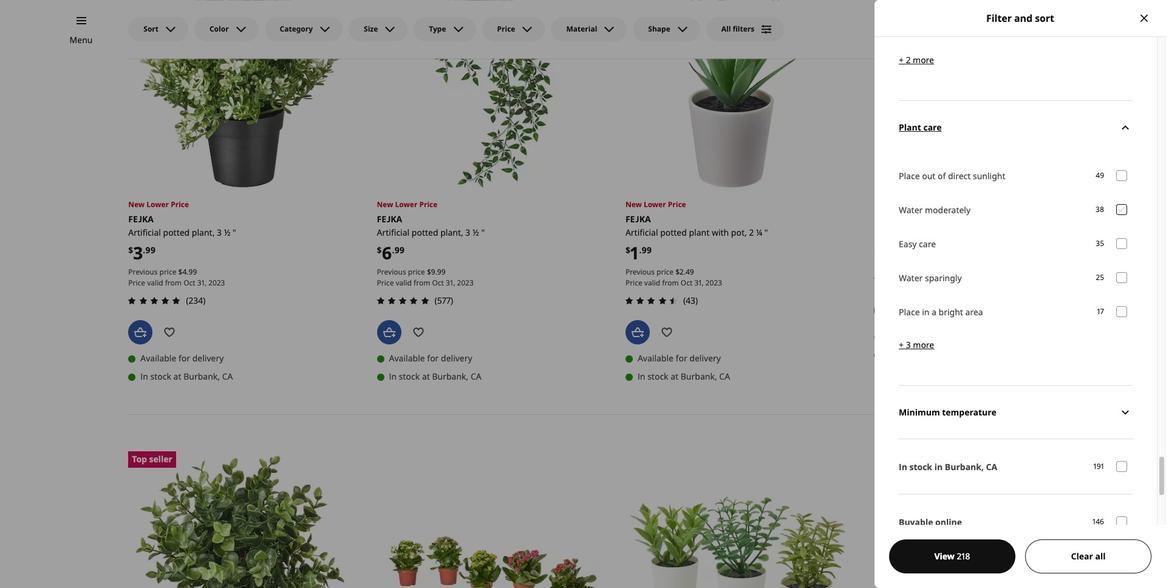 Task type: locate. For each thing, give the bounding box(es) containing it.
0 horizontal spatial artificial
[[128, 227, 161, 238]]

½ inside new lower price fejka artificial potted plant, 3 ½ " $ 6 . 99
[[473, 227, 479, 238]]

2023 for "
[[706, 278, 722, 288]]

2 horizontal spatial previous
[[626, 267, 655, 277]]

stock for 1
[[648, 371, 669, 382]]

. up previous price $ 2 . 49 price valid from oct 31, 2023
[[639, 244, 642, 256]]

lower for 3
[[147, 199, 169, 210]]

49 up (43)
[[686, 267, 694, 277]]

2 from from the left
[[414, 278, 430, 288]]

2023 inside previous price $ 9 . 99 price valid from oct 31, 2023
[[457, 278, 474, 288]]

1 horizontal spatial potted
[[412, 227, 438, 238]]

38 products element
[[1096, 204, 1105, 216]]

. inside new lower price fejka artificial potted plant with pot, 2 ¼ " $ 1 . 99
[[639, 244, 642, 256]]

oct for 6
[[432, 278, 444, 288]]

potted up previous price $ 4 . 99 price valid from oct 31, 2023
[[163, 227, 190, 238]]

. up previous price $ 4 . 99 price valid from oct 31, 2023
[[143, 244, 145, 256]]

2 horizontal spatial lower
[[644, 199, 666, 210]]

document
[[875, 0, 1166, 549]]

3
[[217, 227, 222, 238], [466, 227, 470, 238], [133, 241, 143, 264], [906, 339, 911, 351]]

1 vertical spatial 2
[[749, 227, 754, 238]]

$ up previous price $ 9 . 99 price valid from oct 31, 2023
[[377, 244, 382, 256]]

. up previous price $ 9 . 99 price valid from oct 31, 2023
[[392, 244, 395, 256]]

plant, up previous price $ 9 . 99 price valid from oct 31, 2023
[[441, 227, 463, 238]]

potted up 9
[[412, 227, 438, 238]]

3 plant, from the left
[[903, 227, 926, 238]]

49
[[1096, 170, 1105, 180], [686, 267, 694, 277]]

218
[[957, 550, 971, 562]]

2023 for 3
[[209, 278, 225, 288]]

$ up review: 4.6 out of 5 stars. total reviews: 43 image
[[676, 267, 680, 277]]

2 fejka from the left
[[377, 213, 402, 225]]

1 horizontal spatial lower
[[395, 199, 418, 210]]

artificial inside new lower price fejka artificial potted plant, 3 ½ " $ 6 . 99
[[377, 227, 410, 238]]

99 right 9
[[437, 267, 446, 277]]

from for 1
[[662, 278, 679, 288]]

at for 3
[[174, 371, 181, 382]]

at for 1
[[671, 371, 679, 382]]

sort button
[[128, 17, 188, 41]]

1 from from the left
[[165, 278, 182, 288]]

new inside new lower price fejka artificial potted plant, 3 ½ " $ 3 . 99
[[128, 199, 145, 210]]

minimum temperature
[[899, 406, 997, 418]]

2 vertical spatial 2
[[680, 267, 684, 277]]

1 horizontal spatial oct
[[432, 278, 444, 288]]

available for delivery down (234)
[[141, 353, 224, 364]]

3 2023 from the left
[[706, 278, 722, 288]]

$
[[128, 244, 133, 256], [377, 244, 382, 256], [626, 244, 631, 256], [874, 244, 879, 256], [178, 267, 183, 277], [427, 267, 431, 277], [676, 267, 680, 277]]

1 horizontal spatial 4
[[928, 227, 933, 238]]

plant, inside himalayamix potted plant, 4 "
[[903, 227, 926, 238]]

price inside new lower price fejka artificial potted plant, 3 ½ " $ 3 . 99
[[171, 199, 189, 210]]

1 ½ from the left
[[224, 227, 231, 238]]

in for 6
[[389, 371, 397, 382]]

fejka for 6
[[377, 213, 402, 225]]

1 potted from the left
[[163, 227, 190, 238]]

1 horizontal spatial price
[[408, 267, 425, 277]]

oct
[[184, 278, 195, 288], [432, 278, 444, 288], [681, 278, 693, 288]]

water up potted
[[899, 204, 923, 216]]

more
[[913, 54, 934, 66], [913, 339, 935, 351]]

3 price from the left
[[657, 267, 674, 277]]

½ inside new lower price fejka artificial potted plant, 3 ½ " $ 3 . 99
[[224, 227, 231, 238]]

burbank, for 6
[[432, 371, 469, 382]]

for for 3
[[179, 353, 190, 364]]

water
[[899, 204, 923, 216], [899, 272, 923, 284]]

price inside previous price $ 4 . 99 price valid from oct 31, 2023
[[159, 267, 176, 277]]

artificial for 6
[[377, 227, 410, 238]]

0 horizontal spatial 2023
[[209, 278, 225, 288]]

fejka inside new lower price fejka artificial potted plant with pot, 2 ¼ " $ 1 . 99
[[626, 213, 651, 225]]

3 lower from the left
[[644, 199, 666, 210]]

potted inside new lower price fejka artificial potted plant, 3 ½ " $ 3 . 99
[[163, 227, 190, 238]]

oct up (43)
[[681, 278, 693, 288]]

$ up previous price $ 4 . 99 price valid from oct 31, 2023
[[128, 244, 133, 256]]

0 horizontal spatial available
[[141, 353, 176, 364]]

in stock at burbank, ca
[[887, 349, 979, 361], [141, 371, 233, 382], [389, 371, 482, 382], [638, 371, 730, 382]]

1 valid from the left
[[147, 278, 163, 288]]

0 horizontal spatial fejka
[[128, 213, 154, 225]]

fejka
[[128, 213, 154, 225], [377, 213, 402, 225], [626, 213, 651, 225]]

191
[[1094, 461, 1105, 471]]

1 + from the top
[[899, 54, 904, 66]]

in stock at burbank, ca for 6
[[389, 371, 482, 382]]

from inside previous price $ 9 . 99 price valid from oct 31, 2023
[[414, 278, 430, 288]]

2 " from the left
[[481, 227, 485, 238]]

potted left plant
[[660, 227, 687, 238]]

artificial inside new lower price fejka artificial potted plant, 3 ½ " $ 3 . 99
[[128, 227, 161, 238]]

1 new from the left
[[128, 199, 145, 210]]

fejka for 1
[[626, 213, 651, 225]]

available for delivery for 1
[[638, 353, 721, 364]]

1
[[631, 241, 639, 264]]

1 available for delivery from the left
[[141, 353, 224, 364]]

fejka inside new lower price fejka artificial potted plant, 3 ½ " $ 6 . 99
[[377, 213, 402, 225]]

from up review: 4.8 out of 5 stars. total reviews: 577 image at left
[[414, 278, 430, 288]]

0 vertical spatial 49
[[1096, 170, 1105, 180]]

1 horizontal spatial 31,
[[446, 278, 455, 288]]

99 right the 6
[[395, 244, 405, 256]]

oct up (234)
[[184, 278, 195, 288]]

previous price $ 2 . 49 price valid from oct 31, 2023
[[626, 267, 722, 288]]

in for 3
[[141, 371, 148, 382]]

0 vertical spatial care
[[924, 121, 942, 133]]

0 horizontal spatial valid
[[147, 278, 163, 288]]

99 inside previous price $ 4 . 99 price valid from oct 31, 2023
[[189, 267, 197, 277]]

1 horizontal spatial fejka
[[377, 213, 402, 225]]

$ up review: 4.8 out of 5 stars. total reviews: 234 image
[[178, 267, 183, 277]]

3 available for delivery from the left
[[638, 353, 721, 364]]

$ inside previous price $ 9 . 99 price valid from oct 31, 2023
[[427, 267, 431, 277]]

valid inside previous price $ 9 . 99 price valid from oct 31, 2023
[[396, 278, 412, 288]]

sunlight
[[973, 170, 1006, 182]]

2 previous from the left
[[377, 267, 406, 277]]

previous inside previous price $ 4 . 99 price valid from oct 31, 2023
[[128, 267, 158, 277]]

plant, inside new lower price fejka artificial potted plant, 3 ½ " $ 3 . 99
[[192, 227, 215, 238]]

.
[[143, 244, 145, 256], [392, 244, 395, 256], [639, 244, 642, 256], [187, 267, 189, 277], [435, 267, 437, 277], [684, 267, 686, 277]]

for for 1
[[676, 353, 688, 364]]

1 horizontal spatial new
[[377, 199, 393, 210]]

filters
[[733, 24, 755, 34]]

2 horizontal spatial new
[[626, 199, 642, 210]]

2 horizontal spatial plant,
[[903, 227, 926, 238]]

. up (234)
[[187, 267, 189, 277]]

1 31, from the left
[[197, 278, 207, 288]]

clear all button
[[1026, 539, 1152, 574]]

delivery down (234)
[[192, 353, 224, 364]]

out
[[922, 170, 936, 182]]

1 price from the left
[[159, 267, 176, 277]]

0 horizontal spatial new
[[128, 199, 145, 210]]

sort
[[144, 24, 159, 34]]

31, up (43)
[[695, 278, 704, 288]]

lower inside new lower price fejka artificial potted plant with pot, 2 ¼ " $ 1 . 99
[[644, 199, 666, 210]]

½ for 3
[[224, 227, 231, 238]]

1 vertical spatial care
[[919, 238, 936, 250]]

1 vertical spatial +
[[899, 339, 904, 351]]

review: 4.8 out of 5 stars. total reviews: 577 image
[[373, 294, 432, 308]]

burbank,
[[930, 349, 966, 361], [184, 371, 220, 382], [432, 371, 469, 382], [681, 371, 717, 382], [945, 461, 984, 473]]

3 previous from the left
[[626, 267, 655, 277]]

2 lower from the left
[[395, 199, 418, 210]]

available
[[141, 353, 176, 364], [389, 353, 425, 364], [638, 353, 674, 364]]

2 horizontal spatial artificial
[[626, 227, 658, 238]]

previous inside previous price $ 9 . 99 price valid from oct 31, 2023
[[377, 267, 406, 277]]

valid up review: 4.8 out of 5 stars. total reviews: 577 image at left
[[396, 278, 412, 288]]

from up review: 4.6 out of 5 stars. total reviews: 43 image
[[662, 278, 679, 288]]

2 plant, from the left
[[441, 227, 463, 238]]

available for delivery for 6
[[389, 353, 472, 364]]

rotate 180 image
[[1118, 120, 1133, 135]]

new inside new lower price fejka artificial potted plant, 3 ½ " $ 6 . 99
[[377, 199, 393, 210]]

category
[[280, 24, 313, 34]]

1 vertical spatial in
[[935, 461, 943, 473]]

valid for 3
[[147, 278, 163, 288]]

2 horizontal spatial 2
[[906, 54, 911, 66]]

99
[[145, 244, 156, 256], [395, 244, 405, 256], [642, 244, 652, 256], [891, 244, 902, 256], [189, 267, 197, 277], [437, 267, 446, 277]]

for
[[922, 331, 934, 342], [179, 353, 190, 364], [427, 353, 439, 364], [676, 353, 688, 364]]

delivery down bright
[[936, 331, 967, 342]]

new inside new lower price fejka artificial potted plant with pot, 2 ¼ " $ 1 . 99
[[626, 199, 642, 210]]

0 horizontal spatial available for delivery
[[141, 353, 224, 364]]

price
[[497, 24, 515, 34], [171, 199, 189, 210], [419, 199, 438, 210], [668, 199, 686, 210], [128, 278, 145, 288], [377, 278, 394, 288], [626, 278, 643, 288]]

3 from from the left
[[662, 278, 679, 288]]

49 products element
[[1096, 170, 1105, 182]]

2 available for delivery from the left
[[389, 353, 472, 364]]

3 artificial from the left
[[626, 227, 658, 238]]

4 up (234)
[[183, 267, 187, 277]]

2 horizontal spatial 31,
[[695, 278, 704, 288]]

water moderately
[[899, 204, 971, 216]]

plant,
[[192, 227, 215, 238], [441, 227, 463, 238], [903, 227, 926, 238]]

fejka for 3
[[128, 213, 154, 225]]

oct for 3
[[184, 278, 195, 288]]

available down review: 4.6 out of 5 stars. total reviews: 43 image
[[638, 353, 674, 364]]

0 horizontal spatial in
[[922, 306, 930, 318]]

2 inside + 2 more button
[[906, 54, 911, 66]]

previous down "1"
[[626, 267, 655, 277]]

place left out
[[899, 170, 920, 182]]

stock for 3
[[150, 371, 171, 382]]

new lower price fejka artificial potted plant, 3 ½ " $ 6 . 99
[[377, 199, 485, 264]]

2 available from the left
[[389, 353, 425, 364]]

2 2023 from the left
[[457, 278, 474, 288]]

0 horizontal spatial ½
[[224, 227, 231, 238]]

price inside popup button
[[497, 24, 515, 34]]

price button
[[482, 17, 545, 41]]

4 " from the left
[[935, 227, 939, 238]]

stock
[[896, 349, 917, 361], [150, 371, 171, 382], [399, 371, 420, 382], [648, 371, 669, 382], [910, 461, 933, 473]]

1 vertical spatial 4
[[183, 267, 187, 277]]

1 horizontal spatial from
[[414, 278, 430, 288]]

water left (455)
[[899, 272, 923, 284]]

oct inside previous price $ 9 . 99 price valid from oct 31, 2023
[[432, 278, 444, 288]]

for down (234)
[[179, 353, 190, 364]]

4 for "
[[928, 227, 933, 238]]

1 horizontal spatial 2
[[749, 227, 754, 238]]

care
[[924, 121, 942, 133], [919, 238, 936, 250]]

in for 1
[[638, 371, 646, 382]]

2 31, from the left
[[446, 278, 455, 288]]

1 oct from the left
[[184, 278, 195, 288]]

0 horizontal spatial lower
[[147, 199, 169, 210]]

2 horizontal spatial potted
[[660, 227, 687, 238]]

2 oct from the left
[[432, 278, 444, 288]]

potted
[[163, 227, 190, 238], [412, 227, 438, 238], [660, 227, 687, 238]]

31,
[[197, 278, 207, 288], [446, 278, 455, 288], [695, 278, 704, 288]]

2 horizontal spatial fejka
[[626, 213, 651, 225]]

price up review: 4.6 out of 5 stars. total reviews: 43 image
[[657, 267, 674, 277]]

available for 3
[[141, 353, 176, 364]]

" inside new lower price fejka artificial potted plant with pot, 2 ¼ " $ 1 . 99
[[765, 227, 768, 238]]

3 fejka from the left
[[626, 213, 651, 225]]

1 horizontal spatial plant,
[[441, 227, 463, 238]]

previous price $ 9 . 99 price valid from oct 31, 2023
[[377, 267, 474, 288]]

1 artificial from the left
[[128, 227, 161, 238]]

artificial for 3
[[128, 227, 161, 238]]

0 vertical spatial more
[[913, 54, 934, 66]]

+
[[899, 54, 904, 66], [899, 339, 904, 351]]

2 new from the left
[[377, 199, 393, 210]]

plant, for 6
[[441, 227, 463, 238]]

potted inside new lower price fejka artificial potted plant, 3 ½ " $ 6 . 99
[[412, 227, 438, 238]]

0 horizontal spatial 31,
[[197, 278, 207, 288]]

1 horizontal spatial available
[[389, 353, 425, 364]]

price inside new lower price fejka artificial potted plant with pot, 2 ¼ " $ 1 . 99
[[668, 199, 686, 210]]

artificial up previous price $ 4 . 99 price valid from oct 31, 2023
[[128, 227, 161, 238]]

3 " from the left
[[765, 227, 768, 238]]

price inside previous price $ 9 . 99 price valid from oct 31, 2023
[[408, 267, 425, 277]]

bright
[[939, 306, 964, 318]]

in stock at burbank, ca for 3
[[141, 371, 233, 382]]

1 lower from the left
[[147, 199, 169, 210]]

. inside previous price $ 4 . 99 price valid from oct 31, 2023
[[187, 267, 189, 277]]

1 horizontal spatial 49
[[1096, 170, 1105, 180]]

49 up 38
[[1096, 170, 1105, 180]]

stock for 6
[[399, 371, 420, 382]]

minimum
[[899, 406, 940, 418]]

1 vertical spatial water
[[899, 272, 923, 284]]

31, up the (577)
[[446, 278, 455, 288]]

potted
[[874, 227, 901, 238]]

2 potted from the left
[[412, 227, 438, 238]]

17 products element
[[1098, 306, 1105, 318]]

31, up (234)
[[197, 278, 207, 288]]

0 horizontal spatial 4
[[183, 267, 187, 277]]

review: 4.6 out of 5 stars. total reviews: 455 image
[[871, 272, 930, 286]]

plant, inside new lower price fejka artificial potted plant, 3 ½ " $ 6 . 99
[[441, 227, 463, 238]]

4 inside himalayamix potted plant, 4 "
[[928, 227, 933, 238]]

available down review: 4.8 out of 5 stars. total reviews: 234 image
[[141, 353, 176, 364]]

lower
[[147, 199, 169, 210], [395, 199, 418, 210], [644, 199, 666, 210]]

available down review: 4.8 out of 5 stars. total reviews: 577 image at left
[[389, 353, 425, 364]]

care for easy care
[[919, 238, 936, 250]]

available for delivery down (43)
[[638, 353, 721, 364]]

artificial up the 6
[[377, 227, 410, 238]]

available for delivery down the (577)
[[389, 353, 472, 364]]

31, inside previous price $ 2 . 49 price valid from oct 31, 2023
[[695, 278, 704, 288]]

1 horizontal spatial previous
[[377, 267, 406, 277]]

oct inside previous price $ 2 . 49 price valid from oct 31, 2023
[[681, 278, 693, 288]]

0 vertical spatial place
[[899, 170, 920, 182]]

2023 inside previous price $ 4 . 99 price valid from oct 31, 2023
[[209, 278, 225, 288]]

3 31, from the left
[[695, 278, 704, 288]]

plant, up previous price $ 4 . 99 price valid from oct 31, 2023
[[192, 227, 215, 238]]

fejka inside new lower price fejka artificial potted plant, 3 ½ " $ 3 . 99
[[128, 213, 154, 225]]

. up (43)
[[684, 267, 686, 277]]

potted inside new lower price fejka artificial potted plant with pot, 2 ¼ " $ 1 . 99
[[660, 227, 687, 238]]

ca for 6
[[471, 371, 482, 382]]

delivery down (43)
[[690, 353, 721, 364]]

2 horizontal spatial from
[[662, 278, 679, 288]]

31, for 3
[[197, 278, 207, 288]]

delivery for 6
[[441, 353, 472, 364]]

2 horizontal spatial available
[[638, 353, 674, 364]]

price inside previous price $ 9 . 99 price valid from oct 31, 2023
[[377, 278, 394, 288]]

1 fejka from the left
[[128, 213, 154, 225]]

1 vertical spatial place
[[899, 306, 920, 318]]

2 ½ from the left
[[473, 227, 479, 238]]

delivery down the (577)
[[441, 353, 472, 364]]

for for 6
[[427, 353, 439, 364]]

2 inside new lower price fejka artificial potted plant with pot, 2 ¼ " $ 1 . 99
[[749, 227, 754, 238]]

2 place from the top
[[899, 306, 920, 318]]

31, inside previous price $ 9 . 99 price valid from oct 31, 2023
[[446, 278, 455, 288]]

1 " from the left
[[233, 227, 236, 238]]

1 horizontal spatial valid
[[396, 278, 412, 288]]

0 horizontal spatial price
[[159, 267, 176, 277]]

plant
[[689, 227, 710, 238]]

0 vertical spatial 4
[[928, 227, 933, 238]]

price
[[159, 267, 176, 277], [408, 267, 425, 277], [657, 267, 674, 277]]

document containing + 2 more
[[875, 0, 1166, 549]]

(455)
[[932, 273, 952, 285]]

4 up easy care
[[928, 227, 933, 238]]

lower inside new lower price fejka artificial potted plant, 3 ½ " $ 6 . 99
[[395, 199, 418, 210]]

valid inside previous price $ 2 . 49 price valid from oct 31, 2023
[[645, 278, 661, 288]]

0 vertical spatial water
[[899, 204, 923, 216]]

1 plant, from the left
[[192, 227, 215, 238]]

1 horizontal spatial artificial
[[377, 227, 410, 238]]

1 previous from the left
[[128, 267, 158, 277]]

99 up previous price $ 4 . 99 price valid from oct 31, 2023
[[145, 244, 156, 256]]

2 + from the top
[[899, 339, 904, 351]]

place
[[899, 170, 920, 182], [899, 306, 920, 318]]

0 vertical spatial 2
[[906, 54, 911, 66]]

0 horizontal spatial previous
[[128, 267, 158, 277]]

previous
[[128, 267, 158, 277], [377, 267, 406, 277], [626, 267, 655, 277]]

plant
[[899, 121, 922, 133]]

care right plant
[[924, 121, 942, 133]]

available for 6
[[389, 353, 425, 364]]

place up sold
[[899, 306, 920, 318]]

oct inside previous price $ 4 . 99 price valid from oct 31, 2023
[[184, 278, 195, 288]]

0 vertical spatial +
[[899, 54, 904, 66]]

price up review: 4.8 out of 5 stars. total reviews: 234 image
[[159, 267, 176, 277]]

2 price from the left
[[408, 267, 425, 277]]

material
[[567, 24, 597, 34]]

price left 9
[[408, 267, 425, 277]]

previous down the 6
[[377, 267, 406, 277]]

$ up previous price $ 2 . 49 price valid from oct 31, 2023
[[626, 244, 631, 256]]

plant, up easy care
[[903, 227, 926, 238]]

in down minimum temperature
[[935, 461, 943, 473]]

sold
[[903, 331, 920, 342]]

4 inside previous price $ 4 . 99 price valid from oct 31, 2023
[[183, 267, 187, 277]]

. inside new lower price fejka artificial potted plant, 3 ½ " $ 6 . 99
[[392, 244, 395, 256]]

sort
[[1035, 11, 1055, 25]]

0 horizontal spatial potted
[[163, 227, 190, 238]]

2 valid from the left
[[396, 278, 412, 288]]

price inside previous price $ 2 . 49 price valid from oct 31, 2023
[[657, 267, 674, 277]]

2 more from the top
[[913, 339, 935, 351]]

3 oct from the left
[[681, 278, 693, 288]]

0 horizontal spatial plant,
[[192, 227, 215, 238]]

from
[[165, 278, 182, 288], [414, 278, 430, 288], [662, 278, 679, 288]]

2 water from the top
[[899, 272, 923, 284]]

review: 4.8 out of 5 stars. total reviews: 234 image
[[125, 294, 184, 308]]

31, inside previous price $ 4 . 99 price valid from oct 31, 2023
[[197, 278, 207, 288]]

review: 4.6 out of 5 stars. total reviews: 43 image
[[622, 294, 681, 308]]

. up the (577)
[[435, 267, 437, 277]]

(577)
[[435, 295, 453, 306]]

1 available from the left
[[141, 353, 176, 364]]

" inside himalayamix potted plant, 4 "
[[935, 227, 939, 238]]

category button
[[265, 17, 343, 41]]

1 vertical spatial 49
[[686, 267, 694, 277]]

valid inside previous price $ 4 . 99 price valid from oct 31, 2023
[[147, 278, 163, 288]]

146 products element
[[1093, 516, 1105, 528]]

artificial inside new lower price fejka artificial potted plant with pot, 2 ¼ " $ 1 . 99
[[626, 227, 658, 238]]

lower inside new lower price fejka artificial potted plant, 3 ½ " $ 3 . 99
[[147, 199, 169, 210]]

new for 6
[[377, 199, 393, 210]]

ca for 3
[[222, 371, 233, 382]]

artificial
[[128, 227, 161, 238], [377, 227, 410, 238], [626, 227, 658, 238]]

1 horizontal spatial ½
[[473, 227, 479, 238]]

ca for 1
[[720, 371, 730, 382]]

1 horizontal spatial in
[[935, 461, 943, 473]]

35
[[1096, 238, 1105, 248]]

99 inside new lower price fejka artificial potted plant, 3 ½ " $ 6 . 99
[[395, 244, 405, 256]]

1 horizontal spatial available for delivery
[[389, 353, 472, 364]]

from inside previous price $ 4 . 99 price valid from oct 31, 2023
[[165, 278, 182, 288]]

stock inside sort and filter dialog
[[910, 461, 933, 473]]

"
[[233, 227, 236, 238], [481, 227, 485, 238], [765, 227, 768, 238], [935, 227, 939, 238]]

1 vertical spatial more
[[913, 339, 935, 351]]

2 horizontal spatial valid
[[645, 278, 661, 288]]

previous inside previous price $ 2 . 49 price valid from oct 31, 2023
[[626, 267, 655, 277]]

previous up review: 4.8 out of 5 stars. total reviews: 234 image
[[128, 267, 158, 277]]

online
[[936, 517, 962, 528]]

valid up review: 4.6 out of 5 stars. total reviews: 43 image
[[645, 278, 661, 288]]

1 place from the top
[[899, 170, 920, 182]]

1 more from the top
[[913, 54, 934, 66]]

0 horizontal spatial from
[[165, 278, 182, 288]]

for down the (577)
[[427, 353, 439, 364]]

3 available from the left
[[638, 353, 674, 364]]

from up review: 4.8 out of 5 stars. total reviews: 234 image
[[165, 278, 182, 288]]

½
[[224, 227, 231, 238], [473, 227, 479, 238]]

99 up (234)
[[189, 267, 197, 277]]

2 horizontal spatial price
[[657, 267, 674, 277]]

2 horizontal spatial oct
[[681, 278, 693, 288]]

$ up review: 4.8 out of 5 stars. total reviews: 577 image at left
[[427, 267, 431, 277]]

price for 1
[[657, 267, 674, 277]]

valid for 6
[[396, 278, 412, 288]]

0 horizontal spatial 2
[[680, 267, 684, 277]]

in left a
[[922, 306, 930, 318]]

2 artificial from the left
[[377, 227, 410, 238]]

1 horizontal spatial 2023
[[457, 278, 474, 288]]

0 horizontal spatial oct
[[184, 278, 195, 288]]

3 new from the left
[[626, 199, 642, 210]]

from inside previous price $ 2 . 49 price valid from oct 31, 2023
[[662, 278, 679, 288]]

0 horizontal spatial 49
[[686, 267, 694, 277]]

care right easy
[[919, 238, 936, 250]]

burbank, for 3
[[184, 371, 220, 382]]

color button
[[194, 17, 259, 41]]

oct down 9
[[432, 278, 444, 288]]

all
[[722, 24, 731, 34]]

plant care
[[899, 121, 942, 133]]

in
[[922, 306, 930, 318], [935, 461, 943, 473]]

2 horizontal spatial 2023
[[706, 278, 722, 288]]

3 potted from the left
[[660, 227, 687, 238]]

direct
[[948, 170, 971, 182]]

new
[[128, 199, 145, 210], [377, 199, 393, 210], [626, 199, 642, 210]]

price for 6
[[408, 267, 425, 277]]

for down (43)
[[676, 353, 688, 364]]

2023 inside previous price $ 2 . 49 price valid from oct 31, 2023
[[706, 278, 722, 288]]

4 for .
[[183, 267, 187, 277]]

care inside dropdown button
[[924, 121, 942, 133]]

1 water from the top
[[899, 204, 923, 216]]

water for water moderately
[[899, 204, 923, 216]]

more for + 2 more
[[913, 54, 934, 66]]

artificial up "1"
[[626, 227, 658, 238]]

3 valid from the left
[[645, 278, 661, 288]]

buyable online
[[899, 517, 962, 528]]

for right sold
[[922, 331, 934, 342]]

2023
[[209, 278, 225, 288], [457, 278, 474, 288], [706, 278, 722, 288]]

new for 1
[[626, 199, 642, 210]]

2 horizontal spatial available for delivery
[[638, 353, 721, 364]]

valid up review: 4.8 out of 5 stars. total reviews: 234 image
[[147, 278, 163, 288]]

1 2023 from the left
[[209, 278, 225, 288]]

available for delivery
[[141, 353, 224, 364], [389, 353, 472, 364], [638, 353, 721, 364]]

99 right "1"
[[642, 244, 652, 256]]



Task type: describe. For each thing, give the bounding box(es) containing it.
$ inside previous price $ 2 . 49 price valid from oct 31, 2023
[[676, 267, 680, 277]]

½ for 6
[[473, 227, 479, 238]]

filter and sort
[[987, 11, 1055, 25]]

type
[[429, 24, 446, 34]]

(234)
[[186, 295, 206, 306]]

+ for + 3 more
[[899, 339, 904, 351]]

available for 1
[[638, 353, 674, 364]]

clear all
[[1071, 550, 1106, 562]]

+ for + 2 more
[[899, 54, 904, 66]]

49 inside previous price $ 2 . 49 price valid from oct 31, 2023
[[686, 267, 694, 277]]

place for place in a bright area
[[899, 306, 920, 318]]

shape
[[648, 24, 671, 34]]

previous price $ 4 . 99 price valid from oct 31, 2023
[[128, 267, 225, 288]]

2 inside previous price $ 2 . 49 price valid from oct 31, 2023
[[680, 267, 684, 277]]

burbank, inside sort and filter dialog
[[945, 461, 984, 473]]

not sold for delivery
[[887, 331, 967, 342]]

35 products element
[[1096, 238, 1105, 250]]

ca inside sort and filter dialog
[[986, 461, 998, 473]]

available for delivery for 3
[[141, 353, 224, 364]]

25
[[1096, 272, 1105, 282]]

all filters
[[722, 24, 755, 34]]

place in a bright area
[[899, 306, 983, 318]]

previous for 6
[[377, 267, 406, 277]]

from for 3
[[165, 278, 182, 288]]

oct for 1
[[681, 278, 693, 288]]

191 products element
[[1094, 461, 1105, 473]]

$ inside new lower price fejka artificial potted plant, 3 ½ " $ 3 . 99
[[128, 244, 133, 256]]

color
[[210, 24, 229, 34]]

potted for 1
[[660, 227, 687, 238]]

" inside new lower price fejka artificial potted plant, 3 ½ " $ 3 . 99
[[233, 227, 236, 238]]

water sparingly
[[899, 272, 962, 284]]

buyable
[[899, 517, 933, 528]]

himalayamix potted plant, 4 "
[[874, 213, 939, 238]]

sort and filter dialog
[[875, 0, 1166, 588]]

in inside sort and filter dialog
[[899, 461, 908, 473]]

area
[[966, 306, 983, 318]]

from for 6
[[414, 278, 430, 288]]

potted for 6
[[412, 227, 438, 238]]

a
[[932, 306, 937, 318]]

+ 2 more button
[[899, 44, 1133, 76]]

delivery for 3
[[192, 353, 224, 364]]

+ 2 more
[[899, 54, 934, 66]]

view 218
[[935, 550, 971, 562]]

99 inside new lower price fejka artificial potted plant, 3 ½ " $ 3 . 99
[[145, 244, 156, 256]]

3 inside + 3 more button
[[906, 339, 911, 351]]

compare
[[1027, 23, 1064, 35]]

$ inside new lower price fejka artificial potted plant, 3 ½ " $ 6 . 99
[[377, 244, 382, 256]]

2023 for 6
[[457, 278, 474, 288]]

size button
[[349, 17, 408, 41]]

lower for 6
[[395, 199, 418, 210]]

0 vertical spatial in
[[922, 306, 930, 318]]

+ 3 more button
[[899, 329, 1133, 361]]

9
[[431, 267, 435, 277]]

31, for 1
[[695, 278, 704, 288]]

plant, for 3
[[192, 227, 215, 238]]

easy
[[899, 238, 917, 250]]

not
[[887, 331, 901, 342]]

lower for 1
[[644, 199, 666, 210]]

" inside new lower price fejka artificial potted plant, 3 ½ " $ 6 . 99
[[481, 227, 485, 238]]

filter
[[987, 11, 1012, 25]]

3 inside new lower price fejka artificial potted plant, 3 ½ " $ 6 . 99
[[466, 227, 470, 238]]

size
[[364, 24, 378, 34]]

¼
[[756, 227, 763, 238]]

+ 3 more
[[899, 339, 935, 351]]

. inside previous price $ 9 . 99 price valid from oct 31, 2023
[[435, 267, 437, 277]]

38
[[1096, 204, 1105, 214]]

in stock in burbank, ca
[[899, 461, 998, 473]]

all filters button
[[706, 17, 784, 41]]

and
[[1015, 11, 1033, 25]]

$ inside new lower price fejka artificial potted plant with pot, 2 ¼ " $ 1 . 99
[[626, 244, 631, 256]]

new lower price fejka artificial potted plant, 3 ½ " $ 3 . 99
[[128, 199, 236, 264]]

valid for 1
[[645, 278, 661, 288]]

99 inside new lower price fejka artificial potted plant with pot, 2 ¼ " $ 1 . 99
[[642, 244, 652, 256]]

previous for 1
[[626, 267, 655, 277]]

price inside previous price $ 4 . 99 price valid from oct 31, 2023
[[128, 278, 145, 288]]

more for + 3 more
[[913, 339, 935, 351]]

with
[[712, 227, 729, 238]]

99 down potted
[[891, 244, 902, 256]]

. inside new lower price fejka artificial potted plant, 3 ½ " $ 3 . 99
[[143, 244, 145, 256]]

menu
[[70, 34, 93, 46]]

17
[[1098, 306, 1105, 316]]

new lower price fejka artificial potted plant with pot, 2 ¼ " $ 1 . 99
[[626, 199, 768, 264]]

artificial for 1
[[626, 227, 658, 238]]

water for water sparingly
[[899, 272, 923, 284]]

place for place out of direct sunlight
[[899, 170, 920, 182]]

himalayamix
[[874, 213, 935, 225]]

new for 3
[[128, 199, 145, 210]]

temperature
[[942, 406, 997, 418]]

price for 3
[[159, 267, 176, 277]]

99 inside previous price $ 9 . 99 price valid from oct 31, 2023
[[437, 267, 446, 277]]

place out of direct sunlight
[[899, 170, 1006, 182]]

sparingly
[[925, 272, 962, 284]]

burbank, for 1
[[681, 371, 717, 382]]

$ inside previous price $ 4 . 99 price valid from oct 31, 2023
[[178, 267, 183, 277]]

all
[[1096, 550, 1106, 562]]

view
[[935, 550, 955, 562]]

previous for 3
[[128, 267, 158, 277]]

shape button
[[633, 17, 700, 41]]

6
[[382, 241, 392, 264]]

minimum temperature button
[[899, 385, 1133, 439]]

25 products element
[[1096, 272, 1105, 284]]

31, for 6
[[446, 278, 455, 288]]

moderately
[[925, 204, 971, 216]]

menu button
[[70, 33, 93, 47]]

plant care button
[[899, 101, 1133, 154]]

146
[[1093, 516, 1105, 527]]

material button
[[551, 17, 627, 41]]

easy care
[[899, 238, 936, 250]]

clear
[[1071, 550, 1093, 562]]

delivery for 1
[[690, 353, 721, 364]]

(43)
[[683, 295, 698, 306]]

$ down potted
[[874, 244, 879, 256]]

at for 6
[[422, 371, 430, 382]]

type button
[[414, 17, 476, 41]]

pot,
[[731, 227, 747, 238]]

of
[[938, 170, 946, 182]]

in stock at burbank, ca for 1
[[638, 371, 730, 382]]

price inside previous price $ 2 . 49 price valid from oct 31, 2023
[[626, 278, 643, 288]]

price inside new lower price fejka artificial potted plant, 3 ½ " $ 6 . 99
[[419, 199, 438, 210]]

potted for 3
[[163, 227, 190, 238]]

49 inside sort and filter dialog
[[1096, 170, 1105, 180]]

care for plant care
[[924, 121, 942, 133]]

. inside previous price $ 2 . 49 price valid from oct 31, 2023
[[684, 267, 686, 277]]



Task type: vqa. For each thing, say whether or not it's contained in the screenshot.
first " from left
yes



